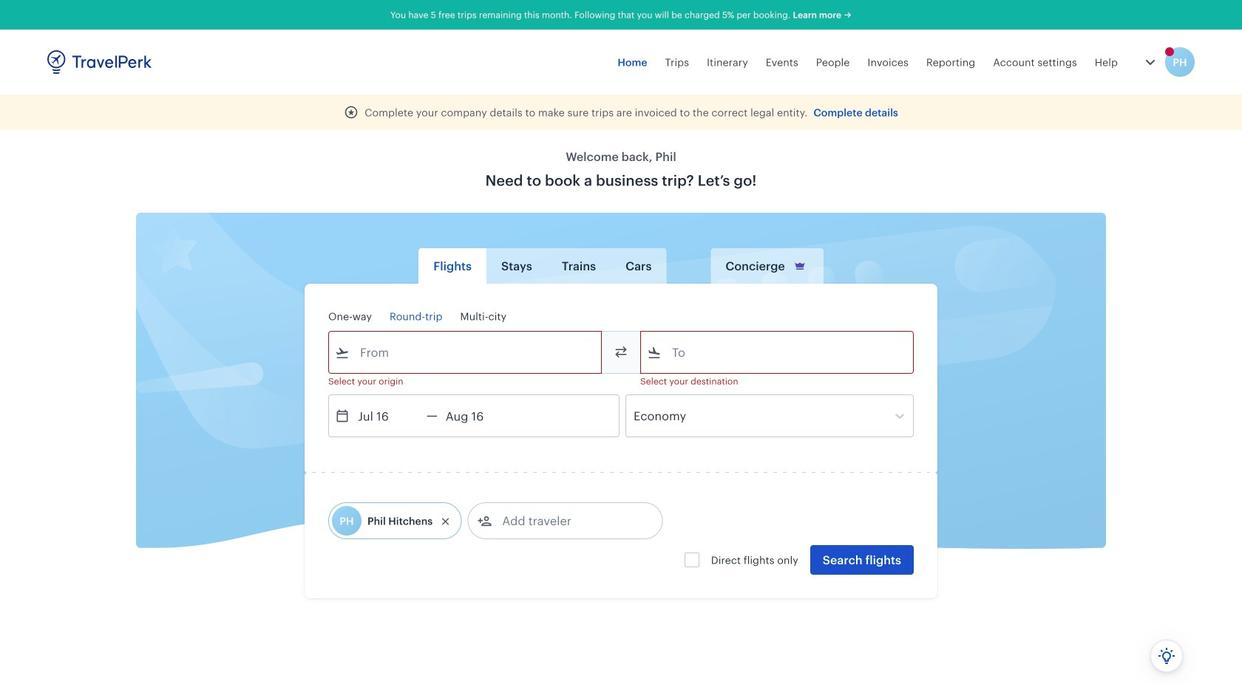 Task type: describe. For each thing, give the bounding box(es) containing it.
Add traveler search field
[[492, 509, 646, 533]]

To search field
[[662, 341, 894, 364]]



Task type: locate. For each thing, give the bounding box(es) containing it.
Return text field
[[438, 396, 514, 437]]

From search field
[[350, 341, 582, 364]]

Depart text field
[[350, 396, 427, 437]]



Task type: vqa. For each thing, say whether or not it's contained in the screenshot.
ADD FIRST TRAVELER "SEARCH BOX"
no



